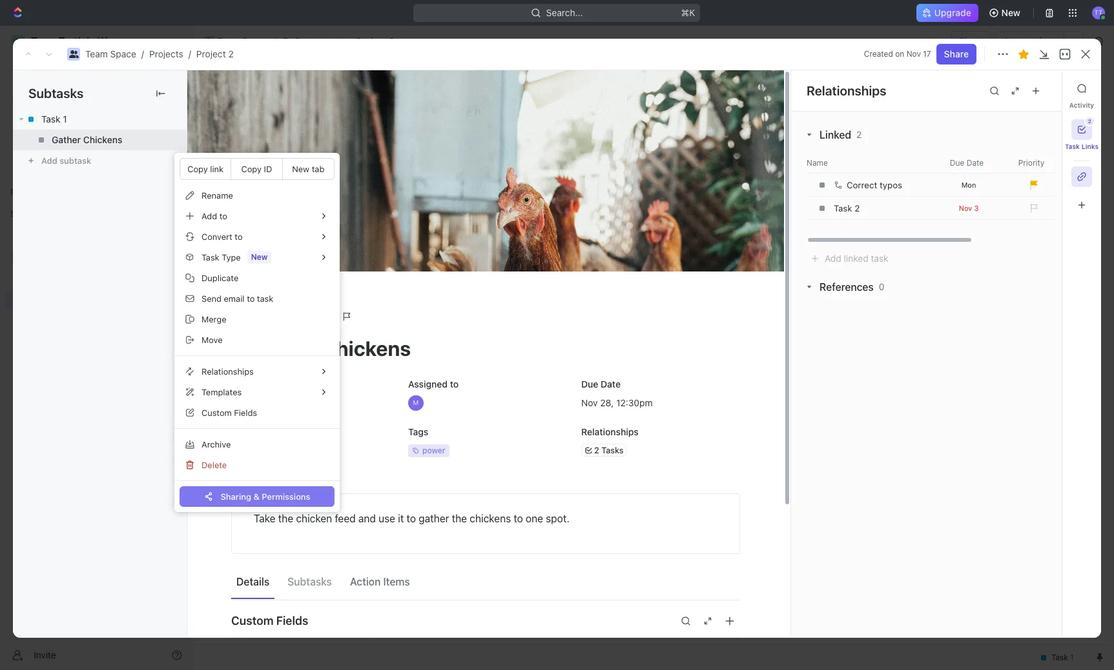 Task type: describe. For each thing, give the bounding box(es) containing it.
new for new button at the right of page
[[1001, 7, 1020, 18]]

correct typos link
[[830, 174, 933, 196]]

take the chicken feed and use it to gather the chickens to one spot.
[[254, 513, 569, 525]]

1 horizontal spatial relationships
[[581, 427, 639, 438]]

share button down upgrade
[[951, 31, 991, 52]]

templates button
[[180, 382, 335, 403]]

custom inside dropdown button
[[231, 615, 273, 628]]

rename
[[201, 190, 233, 201]]

time
[[261, 427, 282, 438]]

copy link button
[[180, 159, 231, 180]]

0 vertical spatial project 2
[[356, 36, 395, 46]]

type
[[222, 252, 241, 263]]

to left 'one'
[[514, 513, 523, 525]]

to right it
[[407, 513, 416, 525]]

0 vertical spatial task 1
[[41, 114, 67, 125]]

gantt link
[[436, 116, 462, 134]]

task sidebar content section
[[790, 70, 1114, 639]]

tab
[[312, 164, 324, 174]]

hide button
[[665, 149, 693, 164]]

upgrade link
[[917, 4, 978, 22]]

convert
[[201, 232, 232, 242]]

sidebar navigation
[[0, 26, 193, 671]]

track
[[235, 427, 259, 438]]

copy for copy id
[[241, 164, 262, 174]]

task inside tab list
[[1065, 143, 1080, 150]]

nov
[[906, 49, 921, 59]]

to inside add to button
[[219, 211, 227, 221]]

0 vertical spatial share
[[958, 36, 983, 46]]

share button right '17' on the right top
[[936, 44, 976, 65]]

2 inside button
[[1088, 118, 1091, 125]]

sharing & permissions
[[220, 492, 310, 502]]

correct
[[847, 180, 877, 191]]

gather
[[419, 513, 449, 525]]

details button
[[231, 571, 275, 594]]

due
[[581, 379, 598, 390]]

hide
[[670, 151, 688, 161]]

items
[[383, 577, 410, 588]]

delete
[[201, 460, 227, 470]]

&
[[253, 492, 260, 502]]

references 0
[[820, 282, 884, 293]]

one
[[526, 513, 543, 525]]

permissions
[[262, 492, 310, 502]]

0 horizontal spatial 1
[[63, 114, 67, 125]]

custom inside button
[[201, 408, 232, 418]]

linked
[[820, 129, 851, 141]]

1 vertical spatial add task
[[347, 182, 381, 192]]

templates button
[[180, 382, 335, 403]]

send email to task
[[201, 294, 273, 304]]

2 tasks
[[594, 445, 623, 455]]

task
[[257, 294, 273, 304]]

1 vertical spatial add
[[347, 182, 362, 192]]

space for team space
[[242, 36, 268, 46]]

2 the from the left
[[452, 513, 467, 525]]

upgrade
[[935, 7, 972, 18]]

feed
[[335, 513, 356, 525]]

templates
[[201, 387, 242, 397]]

0 vertical spatial subtasks
[[28, 86, 83, 101]]

Search tasks... text field
[[953, 147, 1082, 166]]

add inside button
[[201, 211, 217, 221]]

1 horizontal spatial user group image
[[69, 50, 78, 58]]

send email to task button
[[180, 289, 335, 309]]

status
[[235, 379, 263, 390]]

action
[[350, 577, 381, 588]]

rename button
[[180, 185, 335, 206]]

sharing
[[220, 492, 251, 502]]

17
[[923, 49, 931, 59]]

id
[[264, 164, 272, 174]]

custom fields inside button
[[201, 408, 257, 418]]

merge button
[[180, 309, 335, 330]]

typos
[[880, 180, 902, 191]]

0 vertical spatial add task
[[1021, 83, 1060, 94]]

move button
[[180, 330, 335, 351]]

correct typos
[[847, 180, 902, 191]]

gather chickens
[[52, 134, 122, 145]]

2 inside linked 2
[[856, 129, 862, 140]]

2 button
[[1071, 118, 1094, 140]]

Edit task name text field
[[231, 336, 740, 361]]

spot.
[[546, 513, 569, 525]]

duplicate
[[201, 273, 238, 283]]

calendar link
[[327, 116, 368, 134]]

team space
[[217, 36, 268, 46]]

new for tab
[[292, 164, 309, 174]]

dashboards
[[31, 133, 81, 144]]

0 vertical spatial task 1 link
[[13, 109, 187, 130]]

send
[[201, 294, 221, 304]]

convert to button
[[180, 227, 335, 247]]

2 vertical spatial new
[[251, 253, 268, 262]]

add to button
[[180, 206, 335, 227]]

subtasks button
[[282, 571, 337, 594]]

0 horizontal spatial projects link
[[149, 48, 183, 59]]

linked 2
[[820, 129, 862, 141]]

assignees
[[538, 151, 576, 161]]

date
[[601, 379, 621, 390]]

spaces
[[10, 209, 38, 219]]

2 vertical spatial project
[[224, 77, 282, 98]]

add to
[[201, 211, 227, 221]]

fields inside button
[[234, 408, 257, 418]]

0
[[879, 282, 884, 293]]

to inside send email to task button
[[247, 294, 255, 304]]

tags
[[408, 427, 428, 438]]

chickens
[[470, 513, 511, 525]]



Task type: vqa. For each thing, say whether or not it's contained in the screenshot.
fourth 'Jeremy Miller, ,' 'Element' from the bottom
no



Task type: locate. For each thing, give the bounding box(es) containing it.
0 horizontal spatial projects
[[149, 48, 183, 59]]

0 horizontal spatial copy
[[187, 164, 208, 174]]

team up home link
[[85, 48, 108, 59]]

1 horizontal spatial team
[[217, 36, 239, 46]]

team space / projects / project 2
[[85, 48, 234, 59]]

relationships button
[[180, 362, 335, 382]]

use
[[378, 513, 395, 525]]

task 2
[[260, 247, 288, 258]]

0 horizontal spatial project 2
[[224, 77, 301, 98]]

add task down automations button
[[1021, 83, 1060, 94]]

2 horizontal spatial add
[[1021, 83, 1038, 94]]

‎task
[[834, 203, 852, 214]]

the
[[278, 513, 293, 525], [452, 513, 467, 525]]

new button
[[983, 3, 1028, 23]]

projects link
[[279, 34, 332, 49], [149, 48, 183, 59]]

0 vertical spatial relationships
[[807, 83, 886, 98]]

add task button
[[1013, 78, 1068, 99], [331, 180, 386, 195]]

new tab
[[292, 164, 324, 174]]

list
[[290, 119, 306, 130]]

board
[[241, 119, 266, 130]]

new up automations
[[1001, 7, 1020, 18]]

board link
[[238, 116, 266, 134]]

copy id
[[241, 164, 272, 174]]

task
[[1040, 83, 1060, 94], [41, 114, 60, 125], [1065, 143, 1080, 150], [364, 182, 381, 192], [260, 247, 280, 258], [201, 252, 219, 263], [248, 285, 265, 294]]

links
[[1082, 143, 1099, 150]]

1 vertical spatial new
[[292, 164, 309, 174]]

0 vertical spatial space
[[242, 36, 268, 46]]

subtasks left 'action'
[[287, 577, 332, 588]]

table link
[[389, 116, 415, 134]]

2 vertical spatial add
[[201, 211, 217, 221]]

2
[[389, 36, 395, 46], [228, 48, 234, 59], [286, 77, 297, 98], [1088, 118, 1091, 125], [856, 129, 862, 140], [855, 203, 860, 214], [282, 247, 288, 258], [594, 445, 599, 455]]

0 vertical spatial add
[[1021, 83, 1038, 94]]

docs link
[[5, 107, 187, 127]]

to do
[[240, 305, 264, 315]]

0 horizontal spatial fields
[[234, 408, 257, 418]]

team space link
[[201, 34, 271, 49], [85, 48, 136, 59]]

custom fields down 'templates'
[[201, 408, 257, 418]]

it
[[398, 513, 404, 525]]

0 horizontal spatial add
[[201, 211, 217, 221]]

relationships inside task sidebar content section
[[807, 83, 886, 98]]

action items
[[350, 577, 410, 588]]

chickens
[[83, 134, 122, 145]]

0 vertical spatial user group image
[[69, 50, 78, 58]]

archive button
[[180, 435, 335, 455]]

task 1 link up to do
[[231, 282, 276, 298]]

relationships
[[807, 83, 886, 98], [201, 366, 254, 377], [581, 427, 639, 438]]

user group image down spaces
[[13, 253, 23, 261]]

add down calendar link
[[347, 182, 362, 192]]

user group image inside "sidebar" navigation
[[13, 253, 23, 261]]

new
[[1001, 7, 1020, 18], [292, 164, 309, 174], [251, 253, 268, 262]]

automations button
[[997, 32, 1064, 51]]

move
[[201, 335, 223, 345]]

new down convert to button
[[251, 253, 268, 262]]

copy left id
[[241, 164, 262, 174]]

0 horizontal spatial space
[[110, 48, 136, 59]]

1 vertical spatial space
[[110, 48, 136, 59]]

space right user group icon
[[242, 36, 268, 46]]

⌘k
[[681, 7, 695, 18]]

new inside button
[[1001, 7, 1020, 18]]

2 horizontal spatial new
[[1001, 7, 1020, 18]]

to right assigned
[[450, 379, 459, 390]]

0 vertical spatial custom
[[201, 408, 232, 418]]

1 horizontal spatial fields
[[276, 615, 308, 628]]

1 vertical spatial project
[[196, 48, 226, 59]]

1 horizontal spatial the
[[452, 513, 467, 525]]

0 horizontal spatial user group image
[[13, 253, 23, 261]]

and
[[358, 513, 376, 525]]

to inside convert to button
[[235, 232, 243, 242]]

‎task 2 link
[[830, 198, 933, 220]]

task 1 up do
[[248, 285, 271, 294]]

1 horizontal spatial project 2 link
[[340, 34, 398, 49]]

1 horizontal spatial add task
[[1021, 83, 1060, 94]]

created
[[864, 49, 893, 59]]

docs
[[31, 111, 52, 122]]

1 vertical spatial relationships
[[201, 366, 254, 377]]

to up convert to
[[219, 211, 227, 221]]

home link
[[5, 63, 187, 83]]

tree
[[5, 225, 187, 399]]

copy link
[[187, 164, 223, 174]]

1 copy from the left
[[187, 164, 208, 174]]

assigned
[[408, 379, 448, 390]]

project 2 link
[[340, 34, 398, 49], [196, 48, 234, 59]]

add task button down automations button
[[1013, 78, 1068, 99]]

user group image up home link
[[69, 50, 78, 58]]

activity
[[1069, 101, 1094, 109]]

1 vertical spatial task 1 link
[[231, 282, 276, 298]]

project 2
[[356, 36, 395, 46], [224, 77, 301, 98]]

1 horizontal spatial new
[[292, 164, 309, 174]]

1 vertical spatial custom
[[231, 615, 273, 628]]

gather
[[52, 134, 81, 145]]

project
[[356, 36, 387, 46], [196, 48, 226, 59], [224, 77, 282, 98]]

space for team space / projects / project 2
[[110, 48, 136, 59]]

0 vertical spatial 1
[[63, 114, 67, 125]]

task type
[[201, 252, 241, 263]]

1 horizontal spatial team space link
[[201, 34, 271, 49]]

0 vertical spatial projects
[[295, 36, 329, 46]]

share button
[[951, 31, 991, 52], [936, 44, 976, 65]]

1 horizontal spatial project 2
[[356, 36, 395, 46]]

share
[[958, 36, 983, 46], [944, 48, 969, 59]]

new left the tab
[[292, 164, 309, 174]]

inbox
[[31, 89, 54, 100]]

add down automations button
[[1021, 83, 1038, 94]]

1 vertical spatial add task button
[[331, 180, 386, 195]]

1 vertical spatial user group image
[[13, 253, 23, 261]]

relationships up linked 2
[[807, 83, 886, 98]]

custom down 'templates'
[[201, 408, 232, 418]]

space up home link
[[110, 48, 136, 59]]

custom fields button
[[180, 403, 335, 424]]

custom fields inside dropdown button
[[231, 615, 308, 628]]

email
[[224, 294, 244, 304]]

0 horizontal spatial task 1
[[41, 114, 67, 125]]

convert to
[[201, 232, 243, 242]]

share down upgrade
[[958, 36, 983, 46]]

relationships inside button
[[201, 366, 254, 377]]

dashboards link
[[5, 129, 187, 149]]

1 vertical spatial team
[[85, 48, 108, 59]]

do
[[252, 305, 264, 315]]

invite
[[34, 650, 56, 661]]

gather chickens link
[[13, 130, 187, 150]]

0 horizontal spatial team
[[85, 48, 108, 59]]

assigned to
[[408, 379, 459, 390]]

0 vertical spatial custom fields
[[201, 408, 257, 418]]

task links
[[1065, 143, 1099, 150]]

‎task 2
[[834, 203, 860, 214]]

0 vertical spatial team
[[217, 36, 239, 46]]

1 horizontal spatial task 1
[[248, 285, 271, 294]]

user group image
[[69, 50, 78, 58], [13, 253, 23, 261]]

1 horizontal spatial task 1 link
[[231, 282, 276, 298]]

2 copy from the left
[[241, 164, 262, 174]]

link
[[210, 164, 223, 174]]

2 vertical spatial relationships
[[581, 427, 639, 438]]

0 horizontal spatial relationships
[[201, 366, 254, 377]]

team right user group icon
[[217, 36, 239, 46]]

custom fields down details
[[231, 615, 308, 628]]

references
[[820, 282, 874, 293]]

1 horizontal spatial add
[[347, 182, 362, 192]]

1 vertical spatial fields
[[276, 615, 308, 628]]

subtasks down home on the left top of the page
[[28, 86, 83, 101]]

task 1 link
[[13, 109, 187, 130], [231, 282, 276, 298]]

2 horizontal spatial relationships
[[807, 83, 886, 98]]

relationships up 2 tasks
[[581, 427, 639, 438]]

to right convert
[[235, 232, 243, 242]]

1 horizontal spatial projects
[[295, 36, 329, 46]]

custom fields
[[201, 408, 257, 418], [231, 615, 308, 628]]

the right take
[[278, 513, 293, 525]]

1 horizontal spatial subtasks
[[287, 577, 332, 588]]

on
[[895, 49, 904, 59]]

0 vertical spatial project
[[356, 36, 387, 46]]

track time
[[235, 427, 282, 438]]

add task down calendar
[[347, 182, 381, 192]]

merge
[[201, 314, 226, 325]]

1 horizontal spatial space
[[242, 36, 268, 46]]

0 horizontal spatial add task button
[[331, 180, 386, 195]]

task 2 link
[[257, 243, 448, 262]]

fields up track
[[234, 408, 257, 418]]

0 vertical spatial add task button
[[1013, 78, 1068, 99]]

0 horizontal spatial the
[[278, 513, 293, 525]]

team for team space / projects / project 2
[[85, 48, 108, 59]]

relationships button
[[180, 362, 335, 382]]

the right gather
[[452, 513, 467, 525]]

fields inside dropdown button
[[276, 615, 308, 628]]

add up convert
[[201, 211, 217, 221]]

take
[[254, 513, 275, 525]]

custom down details
[[231, 615, 273, 628]]

calendar
[[329, 119, 368, 130]]

0 horizontal spatial add task
[[347, 182, 381, 192]]

tree inside "sidebar" navigation
[[5, 225, 187, 399]]

new tab button
[[283, 159, 334, 180]]

to left do
[[240, 305, 250, 315]]

team for team space
[[217, 36, 239, 46]]

task 1 link up chickens
[[13, 109, 187, 130]]

task 1 up "dashboards"
[[41, 114, 67, 125]]

user group image
[[205, 38, 213, 45]]

action items button
[[345, 571, 415, 594]]

share right '17' on the right top
[[944, 48, 969, 59]]

1 the from the left
[[278, 513, 293, 525]]

to up to do
[[247, 294, 255, 304]]

0 vertical spatial fields
[[234, 408, 257, 418]]

1 horizontal spatial 1
[[267, 285, 271, 294]]

projects
[[295, 36, 329, 46], [149, 48, 183, 59]]

1 vertical spatial task 1
[[248, 285, 271, 294]]

1 vertical spatial custom fields
[[231, 615, 308, 628]]

copy id button
[[231, 159, 283, 180]]

0 horizontal spatial team space link
[[85, 48, 136, 59]]

0 horizontal spatial project 2 link
[[196, 48, 234, 59]]

archive
[[201, 439, 231, 450]]

subtasks inside subtasks button
[[287, 577, 332, 588]]

fields
[[234, 408, 257, 418], [276, 615, 308, 628]]

copy left link
[[187, 164, 208, 174]]

created on nov 17
[[864, 49, 931, 59]]

team
[[217, 36, 239, 46], [85, 48, 108, 59]]

copy for copy link
[[187, 164, 208, 174]]

1 vertical spatial 1
[[267, 285, 271, 294]]

0 horizontal spatial new
[[251, 253, 268, 262]]

0 horizontal spatial task 1 link
[[13, 109, 187, 130]]

1 vertical spatial subtasks
[[287, 577, 332, 588]]

1 horizontal spatial add task button
[[1013, 78, 1068, 99]]

relationships up 'templates'
[[201, 366, 254, 377]]

task sidebar navigation tab list
[[1065, 78, 1099, 216]]

fields down subtasks button
[[276, 615, 308, 628]]

1 horizontal spatial projects link
[[279, 34, 332, 49]]

0 vertical spatial new
[[1001, 7, 1020, 18]]

1 vertical spatial project 2
[[224, 77, 301, 98]]

favorites button
[[5, 185, 50, 200]]

new inside button
[[292, 164, 309, 174]]

1 vertical spatial projects
[[149, 48, 183, 59]]

0 horizontal spatial subtasks
[[28, 86, 83, 101]]

1 vertical spatial share
[[944, 48, 969, 59]]

convert to button
[[180, 227, 335, 247]]

details
[[236, 577, 269, 588]]

add task button down calendar link
[[331, 180, 386, 195]]

1 horizontal spatial copy
[[241, 164, 262, 174]]



